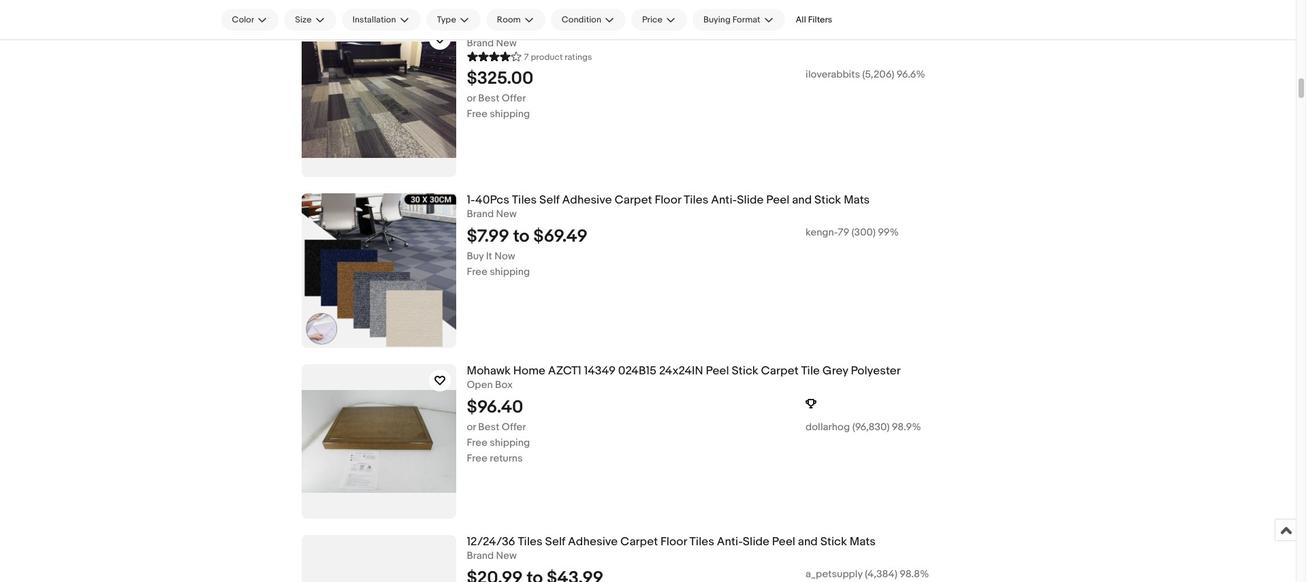 Task type: locate. For each thing, give the bounding box(es) containing it.
new
[[467, 22, 490, 36], [496, 37, 517, 50], [496, 208, 517, 221], [496, 549, 517, 562]]

peel inside 12/24/36 tiles self adhesive carpet floor tiles anti-slide peel and stick mats brand new
[[772, 535, 795, 549]]

tile
[[597, 22, 616, 36], [801, 364, 820, 378]]

or inside '$325.00 or best offer free shipping'
[[467, 92, 476, 105]]

1 offer from the top
[[502, 92, 526, 105]]

condition button
[[551, 9, 626, 31]]

slide inside 12/24/36 tiles self adhesive carpet floor tiles anti-slide peel and stick mats brand new
[[743, 535, 770, 549]]

0 vertical spatial self
[[539, 193, 560, 207]]

3 shipping from the top
[[490, 436, 530, 449]]

shipping inside '$325.00 or best offer free shipping'
[[490, 107, 530, 120]]

anti-
[[711, 193, 737, 207], [717, 535, 743, 549]]

anti- inside 12/24/36 tiles self adhesive carpet floor tiles anti-slide peel and stick mats brand new
[[717, 535, 743, 549]]

tile left grey
[[801, 364, 820, 378]]

0 vertical spatial offer
[[502, 92, 526, 105]]

box
[[495, 379, 513, 391]]

offer inside $96.40 or best offer free shipping free returns
[[502, 421, 526, 434]]

home
[[513, 364, 546, 378]]

new down 12/24/36
[[496, 549, 517, 562]]

0 vertical spatial and
[[792, 193, 812, 207]]

best inside $96.40 or best offer free shipping free returns
[[478, 421, 500, 434]]

shipping down 'now'
[[490, 265, 530, 278]]

1 vertical spatial and
[[798, 535, 818, 549]]

0 vertical spatial shipping
[[490, 107, 530, 120]]

or down $325.00
[[467, 92, 476, 105]]

self
[[539, 193, 560, 207], [545, 535, 565, 549]]

iloverabbits (5,206) 96.6%
[[806, 68, 925, 81]]

or
[[467, 92, 476, 105], [467, 421, 476, 434]]

free inside $7.99 to $69.49 buy it now free shipping
[[467, 265, 488, 278]]

offer down $325.00
[[502, 92, 526, 105]]

adhesive inside '1-40pcs tiles self adhesive carpet floor tiles anti-slide peel and stick mats brand new'
[[562, 193, 612, 207]]

mohawk home azct1 14349 024b15 24x24in peel stick carpet tile grey polyester image
[[301, 364, 456, 519]]

self inside 12/24/36 tiles self adhesive carpet floor tiles anti-slide peel and stick mats brand new
[[545, 535, 565, 549]]

2 free from the top
[[467, 265, 488, 278]]

1 vertical spatial slide
[[743, 535, 770, 549]]

shipping inside $7.99 to $69.49 buy it now free shipping
[[490, 265, 530, 278]]

and inside '1-40pcs tiles self adhesive carpet floor tiles anti-slide peel and stick mats brand new'
[[792, 193, 812, 207]]

offer for $96.40
[[502, 421, 526, 434]]

mohawk
[[467, 364, 511, 378]]

new inside 12/24/36 tiles self adhesive carpet floor tiles anti-slide peel and stick mats brand new
[[496, 549, 517, 562]]

or for $96.40
[[467, 421, 476, 434]]

0 vertical spatial anti-
[[711, 193, 737, 207]]

all filters
[[796, 14, 832, 25]]

free left returns
[[467, 452, 488, 465]]

1-
[[467, 193, 475, 207]]

1 shipping from the top
[[490, 107, 530, 120]]

tiles
[[512, 193, 537, 207], [684, 193, 709, 207], [518, 535, 543, 549], [690, 535, 714, 549]]

0 horizontal spatial tile
[[597, 22, 616, 36]]

1 horizontal spatial tile
[[801, 364, 820, 378]]

40pcs
[[475, 193, 509, 207]]

2 or from the top
[[467, 421, 476, 434]]

0 vertical spatial mats
[[844, 193, 870, 207]]

and up a_petsupply
[[798, 535, 818, 549]]

shipping inside $96.40 or best offer free shipping free returns
[[490, 436, 530, 449]]

2 vertical spatial stick
[[820, 535, 847, 549]]

carpet inside 12/24/36 tiles self adhesive carpet floor tiles anti-slide peel and stick mats brand new
[[620, 535, 658, 549]]

free
[[467, 107, 488, 120], [467, 265, 488, 278], [467, 436, 488, 449], [467, 452, 488, 465]]

best
[[478, 92, 500, 105], [478, 421, 500, 434]]

grey
[[823, 364, 848, 378]]

carpet inside the mohawk home azct1 14349 024b15 24x24in peel stick carpet tile grey polyester open box
[[761, 364, 799, 378]]

0 vertical spatial adhesive
[[562, 193, 612, 207]]

iloverabbits
[[806, 68, 860, 81]]

shipping down $325.00
[[490, 107, 530, 120]]

ft
[[830, 22, 838, 36]]

0 vertical spatial floor
[[655, 193, 681, 207]]

brand down 1- at the left top of page
[[467, 208, 494, 221]]

0 vertical spatial best
[[478, 92, 500, 105]]

shipping
[[490, 107, 530, 120], [490, 265, 530, 278], [490, 436, 530, 449]]

a_petsupply
[[806, 568, 863, 581]]

1 or from the top
[[467, 92, 476, 105]]

offer down $96.40 on the left of the page
[[502, 421, 526, 434]]

color button
[[221, 9, 279, 31]]

shipping up returns
[[490, 436, 530, 449]]

self right 12/24/36
[[545, 535, 565, 549]]

kengn-79 (300) 99%
[[806, 226, 899, 239]]

tile left planks
[[597, 22, 616, 36]]

floor
[[655, 193, 681, 207], [661, 535, 687, 549]]

2 vertical spatial peel
[[772, 535, 795, 549]]

$7.99
[[467, 226, 509, 247]]

2 shipping from the top
[[490, 265, 530, 278]]

1 vertical spatial stick
[[732, 364, 758, 378]]

or down $96.40 on the left of the page
[[467, 421, 476, 434]]

brand down shaw
[[467, 37, 494, 50]]

stick up a_petsupply
[[820, 535, 847, 549]]

carpet inside '1-40pcs tiles self adhesive carpet floor tiles anti-slide peel and stick mats brand new'
[[615, 193, 652, 207]]

best inside '$325.00 or best offer free shipping'
[[478, 92, 500, 105]]

stick
[[815, 193, 841, 207], [732, 364, 758, 378], [820, 535, 847, 549]]

dollarhog
[[806, 421, 850, 434]]

self up $69.49
[[539, 193, 560, 207]]

shipping for $325.00
[[490, 107, 530, 120]]

new down 40pcs
[[496, 208, 517, 221]]

offer
[[502, 92, 526, 105], [502, 421, 526, 434]]

1 vertical spatial or
[[467, 421, 476, 434]]

slide
[[737, 193, 764, 207], [743, 535, 770, 549]]

size
[[295, 14, 312, 25]]

1 vertical spatial adhesive
[[568, 535, 618, 549]]

mats inside '1-40pcs tiles self adhesive carpet floor tiles anti-slide peel and stick mats brand new'
[[844, 193, 870, 207]]

1 best from the top
[[478, 92, 500, 105]]

14349
[[584, 364, 616, 378]]

offer for $325.00
[[502, 92, 526, 105]]

condition
[[562, 14, 601, 25]]

1 vertical spatial floor
[[661, 535, 687, 549]]

stick right 24x24in
[[732, 364, 758, 378]]

ratings
[[565, 52, 592, 63]]

or inside $96.40 or best offer free shipping free returns
[[467, 421, 476, 434]]

mats up a_petsupply (4,384) 98.8%
[[850, 535, 876, 549]]

0 vertical spatial or
[[467, 92, 476, 105]]

dollarhog (96,830) 98.9%
[[806, 421, 921, 434]]

98.8%
[[900, 568, 929, 581]]

product
[[531, 52, 563, 63]]

free down $96.40 on the left of the page
[[467, 436, 488, 449]]

stick up kengn-
[[815, 193, 841, 207]]

1 vertical spatial self
[[545, 535, 565, 549]]

sq
[[815, 22, 828, 36]]

self inside '1-40pcs tiles self adhesive carpet floor tiles anti-slide peel and stick mats brand new'
[[539, 193, 560, 207]]

1 vertical spatial shipping
[[490, 265, 530, 278]]

mats up kengn-79 (300) 99%
[[844, 193, 870, 207]]

brand up 7 product ratings link
[[524, 22, 554, 36]]

offer inside '$325.00 or best offer free shipping'
[[502, 92, 526, 105]]

format
[[733, 14, 760, 25]]

2 best from the top
[[478, 421, 500, 434]]

brand
[[524, 22, 554, 36], [467, 37, 494, 50], [467, 208, 494, 221], [467, 549, 494, 562]]

0 vertical spatial peel
[[766, 193, 790, 207]]

best down $96.40 on the left of the page
[[478, 421, 500, 434]]

new down shaw
[[496, 37, 517, 50]]

1 vertical spatial peel
[[706, 364, 729, 378]]

and
[[792, 193, 812, 207], [798, 535, 818, 549]]

$7.99 to $69.49 buy it now free shipping
[[467, 226, 588, 278]]

1 vertical spatial anti-
[[717, 535, 743, 549]]

new shaw brand carpet tile planks modular gray black silver 270 sq ft or more image
[[301, 22, 456, 177]]

free down $325.00
[[467, 107, 488, 120]]

270
[[792, 22, 812, 36]]

$96.40
[[467, 397, 523, 418]]

azct1
[[548, 364, 582, 378]]

1 free from the top
[[467, 107, 488, 120]]

1 vertical spatial offer
[[502, 421, 526, 434]]

2 vertical spatial shipping
[[490, 436, 530, 449]]

mats
[[844, 193, 870, 207], [850, 535, 876, 549]]

type button
[[426, 9, 481, 31]]

peel inside '1-40pcs tiles self adhesive carpet floor tiles anti-slide peel and stick mats brand new'
[[766, 193, 790, 207]]

0 vertical spatial stick
[[815, 193, 841, 207]]

1 vertical spatial mats
[[850, 535, 876, 549]]

1 vertical spatial tile
[[801, 364, 820, 378]]

0 vertical spatial slide
[[737, 193, 764, 207]]

1 vertical spatial best
[[478, 421, 500, 434]]

free down buy
[[467, 265, 488, 278]]

4.5 out of 5 stars. image
[[467, 50, 521, 63]]

adhesive inside 12/24/36 tiles self adhesive carpet floor tiles anti-slide peel and stick mats brand new
[[568, 535, 618, 549]]

room
[[497, 14, 521, 25]]

0 vertical spatial tile
[[597, 22, 616, 36]]

and up kengn-
[[792, 193, 812, 207]]

best down $325.00
[[478, 92, 500, 105]]

more
[[857, 22, 884, 36]]

brand inside '1-40pcs tiles self adhesive carpet floor tiles anti-slide peel and stick mats brand new'
[[467, 208, 494, 221]]

carpet
[[557, 22, 595, 36], [615, 193, 652, 207], [761, 364, 799, 378], [620, 535, 658, 549]]

buying
[[704, 14, 731, 25]]

2 offer from the top
[[502, 421, 526, 434]]

installation
[[353, 14, 396, 25]]

all filters button
[[790, 9, 838, 31]]

brand down 12/24/36
[[467, 549, 494, 562]]

$96.40 or best offer free shipping free returns
[[467, 397, 530, 465]]

peel
[[766, 193, 790, 207], [706, 364, 729, 378], [772, 535, 795, 549]]



Task type: vqa. For each thing, say whether or not it's contained in the screenshot.
[object Undefined] icon
no



Task type: describe. For each thing, give the bounding box(es) containing it.
stick inside '1-40pcs tiles self adhesive carpet floor tiles anti-slide peel and stick mats brand new'
[[815, 193, 841, 207]]

buy
[[467, 250, 484, 263]]

brand inside 12/24/36 tiles self adhesive carpet floor tiles anti-slide peel and stick mats brand new
[[467, 549, 494, 562]]

24x24in
[[659, 364, 703, 378]]

free inside '$325.00 or best offer free shipping'
[[467, 107, 488, 120]]

1-40pcs tiles self adhesive carpet floor tiles anti-slide peel and stick mats link
[[467, 193, 1145, 208]]

$69.49
[[533, 226, 588, 247]]

open
[[467, 379, 493, 391]]

12/24/36 tiles self adhesive carpet floor tiles anti-slide peel and stick mats brand new
[[467, 535, 876, 562]]

filters
[[808, 14, 832, 25]]

top rated plus image
[[806, 398, 817, 409]]

024b15
[[618, 364, 657, 378]]

all
[[796, 14, 806, 25]]

96.6%
[[897, 68, 925, 81]]

silver
[[760, 22, 789, 36]]

it
[[486, 250, 492, 263]]

new shaw brand carpet tile planks modular gray black silver 270 sq ft or more brand new
[[467, 22, 884, 50]]

floor inside 12/24/36 tiles self adhesive carpet floor tiles anti-slide peel and stick mats brand new
[[661, 535, 687, 549]]

12/24/36 tiles self adhesive carpet floor tiles anti-slide peel and stick mats link
[[467, 535, 1145, 549]]

(4,384)
[[865, 568, 898, 581]]

to
[[513, 226, 530, 247]]

buying format
[[704, 14, 760, 25]]

color
[[232, 14, 254, 25]]

a_petsupply (4,384) 98.8%
[[806, 568, 929, 581]]

and inside 12/24/36 tiles self adhesive carpet floor tiles anti-slide peel and stick mats brand new
[[798, 535, 818, 549]]

shaw
[[493, 22, 521, 36]]

1-40pcs tiles self adhesive carpet floor tiles anti-slide peel and stick mats image
[[301, 193, 456, 348]]

12/24/36
[[467, 535, 515, 549]]

4 free from the top
[[467, 452, 488, 465]]

tile inside the mohawk home azct1 14349 024b15 24x24in peel stick carpet tile grey polyester open box
[[801, 364, 820, 378]]

price button
[[631, 9, 687, 31]]

mats inside 12/24/36 tiles self adhesive carpet floor tiles anti-slide peel and stick mats brand new
[[850, 535, 876, 549]]

$325.00
[[467, 68, 534, 89]]

shipping for $96.40
[[490, 436, 530, 449]]

size button
[[284, 9, 336, 31]]

price
[[642, 14, 663, 25]]

new inside '1-40pcs tiles self adhesive carpet floor tiles anti-slide peel and stick mats brand new'
[[496, 208, 517, 221]]

carpet inside new shaw brand carpet tile planks modular gray black silver 270 sq ft or more brand new
[[557, 22, 595, 36]]

returns
[[490, 452, 523, 465]]

slide inside '1-40pcs tiles self adhesive carpet floor tiles anti-slide peel and stick mats brand new'
[[737, 193, 764, 207]]

best for $96.40
[[478, 421, 500, 434]]

installation button
[[342, 9, 421, 31]]

new shaw brand carpet tile planks modular gray black silver 270 sq ft or more link
[[467, 22, 1145, 37]]

7
[[524, 52, 529, 63]]

7 product ratings link
[[467, 50, 592, 63]]

modular
[[655, 22, 699, 36]]

kengn-
[[806, 226, 838, 239]]

room button
[[486, 9, 545, 31]]

98.9%
[[892, 421, 921, 434]]

now
[[495, 250, 515, 263]]

best for $325.00
[[478, 92, 500, 105]]

gray
[[701, 22, 726, 36]]

(5,206)
[[862, 68, 894, 81]]

polyester
[[851, 364, 901, 378]]

peel inside the mohawk home azct1 14349 024b15 24x24in peel stick carpet tile grey polyester open box
[[706, 364, 729, 378]]

3 free from the top
[[467, 436, 488, 449]]

99%
[[878, 226, 899, 239]]

7 product ratings
[[524, 52, 592, 63]]

(96,830)
[[852, 421, 890, 434]]

$325.00 or best offer free shipping
[[467, 68, 534, 120]]

type
[[437, 14, 456, 25]]

79
[[838, 226, 849, 239]]

black
[[729, 22, 758, 36]]

1-40pcs tiles self adhesive carpet floor tiles anti-slide peel and stick mats brand new
[[467, 193, 870, 221]]

stick inside 12/24/36 tiles self adhesive carpet floor tiles anti-slide peel and stick mats brand new
[[820, 535, 847, 549]]

planks
[[618, 22, 653, 36]]

tile inside new shaw brand carpet tile planks modular gray black silver 270 sq ft or more brand new
[[597, 22, 616, 36]]

anti- inside '1-40pcs tiles self adhesive carpet floor tiles anti-slide peel and stick mats brand new'
[[711, 193, 737, 207]]

or for $325.00
[[467, 92, 476, 105]]

stick inside the mohawk home azct1 14349 024b15 24x24in peel stick carpet tile grey polyester open box
[[732, 364, 758, 378]]

buying format button
[[693, 9, 785, 31]]

(300)
[[852, 226, 876, 239]]

new left shaw
[[467, 22, 490, 36]]

mohawk home azct1 14349 024b15 24x24in peel stick carpet tile grey polyester link
[[467, 364, 1145, 379]]

floor inside '1-40pcs tiles self adhesive carpet floor tiles anti-slide peel and stick mats brand new'
[[655, 193, 681, 207]]

mohawk home azct1 14349 024b15 24x24in peel stick carpet tile grey polyester open box
[[467, 364, 901, 391]]

or
[[841, 22, 854, 36]]



